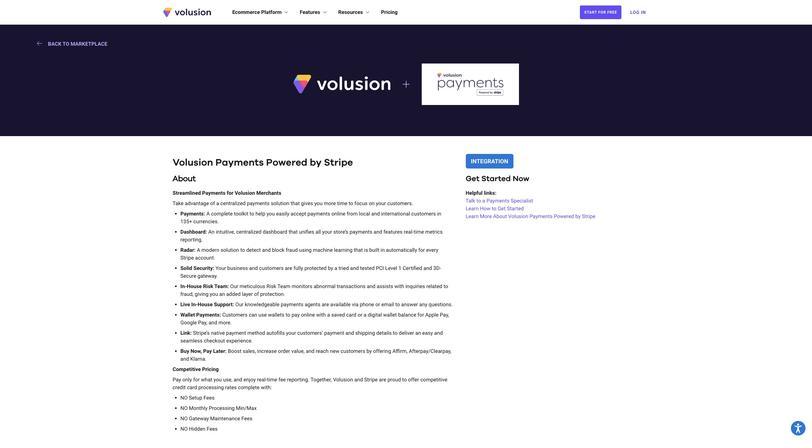Task type: describe. For each thing, give the bounding box(es) containing it.
learning
[[334, 247, 353, 253]]

your inside 'stripe's native payment method autofills your customers' payment and shipping details to deliver an easy and seamless checkout experience.'
[[286, 330, 296, 336]]

pay only for what you use, and enjoy real-time fee reporting. together, volusion and stripe are proud to offer competitive credit card processing rates complete with:
[[173, 377, 448, 391]]

an intuitive, centralized dashboard that unifies all your store's payments and features real-time metrics reporting.
[[180, 229, 443, 243]]

gives
[[301, 200, 313, 206]]

in inside a modern solution to detect and block fraud using machine learning that is built in automatically for every stripe account.
[[381, 247, 385, 253]]

to inside our meticulous risk team monitors abnormal transactions and assists with inquiries related to fraud, giving you an added layer of protection.
[[444, 283, 448, 290]]

0 vertical spatial that
[[291, 200, 300, 206]]

learn more about volusion payments powered by stripe link
[[466, 213, 627, 220]]

free
[[608, 10, 617, 15]]

start for free link
[[580, 6, 622, 19]]

gateway
[[189, 416, 209, 422]]

monthly
[[189, 405, 208, 411]]

no setup fees
[[180, 395, 215, 401]]

an inside our meticulous risk team monitors abnormal transactions and assists with inquiries related to fraud, giving you an added layer of protection.
[[219, 291, 225, 297]]

real- inside an intuitive, centralized dashboard that unifies all your store's payments and features real-time metrics reporting.
[[404, 229, 414, 235]]

processing
[[199, 385, 224, 391]]

started inside helpful links: talk to a payments specialist learn how to get started learn more about volusion payments powered by stripe
[[507, 206, 524, 212]]

streamlined payments for volusion merchants
[[173, 190, 281, 196]]

link:
[[180, 330, 192, 336]]

fees for no setup fees
[[204, 395, 215, 401]]

together,
[[311, 377, 332, 383]]

solution inside a modern solution to detect and block fraud using machine learning that is built in automatically for every stripe account.
[[221, 247, 239, 253]]

use,
[[223, 377, 232, 383]]

1 vertical spatial in-
[[191, 302, 198, 308]]

online inside a complete toolkit to help you easily accept payments online from local and international customers in 135+ currencies.
[[332, 211, 346, 217]]

start for free
[[585, 10, 617, 15]]

platform
[[261, 9, 282, 15]]

card inside customers can use wallets to pay online with a saved card or a digital wallet balance for apple pay, google pay, and more.
[[346, 312, 357, 318]]

1 learn from the top
[[466, 206, 479, 212]]

level
[[385, 265, 397, 271]]

more
[[480, 213, 492, 219]]

radar:
[[180, 247, 196, 253]]

by inside helpful links: talk to a payments specialist learn how to get started learn more about volusion payments powered by stripe
[[576, 213, 581, 219]]

0 vertical spatial centralized
[[220, 200, 246, 206]]

0 vertical spatial your
[[376, 200, 386, 206]]

that inside a modern solution to detect and block fraud using machine learning that is built in automatically for every stripe account.
[[354, 247, 363, 253]]

with:
[[261, 385, 272, 391]]

any
[[419, 302, 428, 308]]

fee
[[279, 377, 286, 383]]

pricing link
[[381, 8, 398, 16]]

no monthly processing min/max
[[180, 405, 257, 411]]

you inside our meticulous risk team monitors abnormal transactions and assists with inquiries related to fraud, giving you an added layer of protection.
[[210, 291, 218, 297]]

by inside boost sales, increase order value, and reach new customers by offering affirm, afterpay/clearpay, and klarna.
[[367, 348, 372, 354]]

advantage
[[185, 200, 209, 206]]

centralized inside an intuitive, centralized dashboard that unifies all your store's payments and features real-time metrics reporting.
[[236, 229, 262, 235]]

wallets
[[268, 312, 285, 318]]

related
[[427, 283, 442, 290]]

security:
[[194, 265, 214, 271]]

wallet payments:
[[180, 312, 221, 318]]

volusion payments powered by stripe
[[173, 158, 353, 168]]

for
[[599, 10, 606, 15]]

buy now, pay later:
[[180, 348, 228, 354]]

0 vertical spatial in-
[[180, 283, 187, 290]]

agents
[[305, 302, 321, 308]]

0 vertical spatial or
[[376, 302, 380, 308]]

your
[[216, 265, 226, 271]]

saved
[[331, 312, 345, 318]]

fully
[[294, 265, 303, 271]]

3d-
[[434, 265, 441, 271]]

google
[[180, 320, 197, 326]]

features button
[[300, 8, 328, 16]]

online inside customers can use wallets to pay online with a saved card or a digital wallet balance for apple pay, google pay, and more.
[[301, 312, 315, 318]]

a for payments:
[[207, 211, 210, 217]]

for inside customers can use wallets to pay online with a saved card or a digital wallet balance for apple pay, google pay, and more.
[[418, 312, 424, 318]]

sales,
[[243, 348, 256, 354]]

our inside our meticulous risk team monitors abnormal transactions and assists with inquiries related to fraud, giving you an added layer of protection.
[[230, 283, 238, 290]]

with inside customers can use wallets to pay online with a saved card or a digital wallet balance for apple pay, google pay, and more.
[[316, 312, 326, 318]]

for inside pay only for what you use, and enjoy real-time fee reporting. together, volusion and stripe are proud to offer competitive credit card processing rates complete with:
[[193, 377, 200, 383]]

you left more
[[315, 200, 323, 206]]

and inside customers can use wallets to pay online with a saved card or a digital wallet balance for apple pay, google pay, and more.
[[209, 320, 217, 326]]

reporting. inside pay only for what you use, and enjoy real-time fee reporting. together, volusion and stripe are proud to offer competitive credit card processing rates complete with:
[[287, 377, 310, 383]]

volusion up toolkit on the top left of the page
[[235, 190, 255, 196]]

0 vertical spatial started
[[482, 175, 511, 183]]

risk for team:
[[203, 283, 213, 290]]

a for radar:
[[197, 247, 200, 253]]

live
[[180, 302, 190, 308]]

every
[[426, 247, 439, 253]]

phone
[[360, 302, 374, 308]]

dashboard
[[263, 229, 287, 235]]

talk to a payments specialist link
[[466, 197, 627, 205]]

a modern solution to detect and block fraud using machine learning that is built in automatically for every stripe account.
[[180, 247, 439, 261]]

stripe inside helpful links: talk to a payments specialist learn how to get started learn more about volusion payments powered by stripe
[[582, 213, 596, 219]]

card inside pay only for what you use, and enjoy real-time fee reporting. together, volusion and stripe are proud to offer competitive credit card processing rates complete with:
[[187, 385, 197, 391]]

1 vertical spatial our
[[235, 302, 244, 308]]

by inside your business and customers are fully protected by a tried and tested pci level 1 certified and 3d- secure gateway.
[[328, 265, 333, 271]]

afterpay/clearpay,
[[409, 348, 452, 354]]

easily
[[276, 211, 289, 217]]

your inside an intuitive, centralized dashboard that unifies all your store's payments and features real-time metrics reporting.
[[322, 229, 332, 235]]

payments inside a complete toolkit to help you easily accept payments online from local and international customers in 135+ currencies.
[[308, 211, 330, 217]]

1 vertical spatial house
[[198, 302, 213, 308]]

ecommerce platform button
[[232, 8, 290, 16]]

gateway.
[[198, 273, 218, 279]]

order
[[278, 348, 290, 354]]

deliver
[[399, 330, 414, 336]]

with inside our meticulous risk team monitors abnormal transactions and assists with inquiries related to fraud, giving you an added layer of protection.
[[395, 283, 404, 290]]

only
[[182, 377, 192, 383]]

to inside a modern solution to detect and block fraud using machine learning that is built in automatically for every stripe account.
[[241, 247, 245, 253]]

secure
[[180, 273, 196, 279]]

an inside 'stripe's native payment method autofills your customers' payment and shipping details to deliver an easy and seamless checkout experience.'
[[416, 330, 421, 336]]

min/max
[[236, 405, 257, 411]]

reporting. inside an intuitive, centralized dashboard that unifies all your store's payments and features real-time metrics reporting.
[[180, 237, 203, 243]]

back to marketplace
[[48, 41, 107, 47]]

fraud,
[[180, 291, 194, 297]]

0 vertical spatial about
[[173, 175, 196, 183]]

to right how
[[492, 206, 497, 212]]

1 vertical spatial are
[[322, 302, 329, 308]]

shipping
[[356, 330, 375, 336]]

help
[[256, 211, 265, 217]]

reach
[[316, 348, 329, 354]]

helpful links: talk to a payments specialist learn how to get started learn more about volusion payments powered by stripe
[[466, 190, 596, 219]]

1 vertical spatial fees
[[241, 416, 252, 422]]

time inside pay only for what you use, and enjoy real-time fee reporting. together, volusion and stripe are proud to offer competitive credit card processing rates complete with:
[[267, 377, 277, 383]]

intuitive,
[[216, 229, 235, 235]]

customers can use wallets to pay online with a saved card or a digital wallet balance for apple pay, google pay, and more.
[[180, 312, 449, 326]]

international
[[381, 211, 410, 217]]

1
[[399, 265, 402, 271]]

no for no hidden fees
[[180, 426, 188, 432]]

that inside an intuitive, centralized dashboard that unifies all your store's payments and features real-time metrics reporting.
[[289, 229, 298, 235]]

new
[[330, 348, 340, 354]]

added
[[226, 291, 241, 297]]

you inside a complete toolkit to help you easily accept payments online from local and international customers in 135+ currencies.
[[267, 211, 275, 217]]

to inside pay only for what you use, and enjoy real-time fee reporting. together, volusion and stripe are proud to offer competitive credit card processing rates complete with:
[[402, 377, 407, 383]]

certified
[[403, 265, 422, 271]]

specialist
[[511, 198, 533, 204]]

a left saved
[[327, 312, 330, 318]]

marketplace
[[71, 41, 107, 47]]

what
[[201, 377, 212, 383]]

0 vertical spatial pricing
[[381, 9, 398, 15]]

0 vertical spatial powered
[[266, 158, 308, 168]]

ecommerce
[[232, 9, 260, 15]]

1 vertical spatial payments:
[[196, 312, 221, 318]]

no for no gateway maintenance fees
[[180, 416, 188, 422]]

0 vertical spatial pay
[[203, 348, 212, 354]]

proud
[[388, 377, 401, 383]]

log in link
[[627, 5, 650, 19]]

volusion inside helpful links: talk to a payments specialist learn how to get started learn more about volusion payments powered by stripe
[[509, 213, 529, 219]]

questions.
[[429, 302, 453, 308]]

to left focus
[[349, 200, 353, 206]]

take advantage of a centralized payments solution that gives you more time to focus on your customers.
[[173, 200, 413, 206]]

complete inside a complete toolkit to help you easily accept payments online from local and international customers in 135+ currencies.
[[211, 211, 233, 217]]

0 vertical spatial house
[[187, 283, 202, 290]]



Task type: locate. For each thing, give the bounding box(es) containing it.
centralized
[[220, 200, 246, 206], [236, 229, 262, 235]]

customers inside a complete toolkit to help you easily accept payments online from local and international customers in 135+ currencies.
[[412, 211, 436, 217]]

details
[[376, 330, 392, 336]]

a up account.
[[197, 247, 200, 253]]

use
[[259, 312, 267, 318]]

rates
[[225, 385, 237, 391]]

pay
[[292, 312, 300, 318]]

customers right new
[[341, 348, 365, 354]]

0 horizontal spatial online
[[301, 312, 315, 318]]

0 vertical spatial real-
[[404, 229, 414, 235]]

ecommerce platform
[[232, 9, 282, 15]]

1 horizontal spatial solution
[[271, 200, 290, 206]]

time inside an intuitive, centralized dashboard that unifies all your store's payments and features real-time metrics reporting.
[[414, 229, 424, 235]]

in up metrics
[[437, 211, 442, 217]]

pay up credit at the bottom left of page
[[173, 377, 181, 383]]

are inside your business and customers are fully protected by a tried and tested pci level 1 certified and 3d- secure gateway.
[[285, 265, 292, 271]]

0 vertical spatial get
[[466, 175, 480, 183]]

2 vertical spatial customers
[[341, 348, 365, 354]]

no hidden fees
[[180, 426, 218, 432]]

and inside our meticulous risk team monitors abnormal transactions and assists with inquiries related to fraud, giving you an added layer of protection.
[[367, 283, 376, 290]]

0 horizontal spatial are
[[285, 265, 292, 271]]

pay inside pay only for what you use, and enjoy real-time fee reporting. together, volusion and stripe are proud to offer competitive credit card processing rates complete with:
[[173, 377, 181, 383]]

centralized down streamlined payments for volusion merchants
[[220, 200, 246, 206]]

solution down intuitive,
[[221, 247, 239, 253]]

solution
[[271, 200, 290, 206], [221, 247, 239, 253]]

to right email
[[396, 302, 400, 308]]

with down live in-house support: our knowledgeable payments agents are available via phone or email to answer any questions.
[[316, 312, 326, 318]]

reporting. right fee at the left
[[287, 377, 310, 383]]

payments
[[247, 200, 270, 206], [308, 211, 330, 217], [350, 229, 373, 235], [281, 302, 304, 308]]

stripe inside a modern solution to detect and block fraud using machine learning that is built in automatically for every stripe account.
[[180, 255, 194, 261]]

0 horizontal spatial pay
[[173, 377, 181, 383]]

1 horizontal spatial customers
[[341, 348, 365, 354]]

1 vertical spatial started
[[507, 206, 524, 212]]

a complete toolkit to help you easily accept payments online from local and international customers in 135+ currencies.
[[180, 211, 442, 225]]

an
[[208, 229, 215, 235]]

tested
[[360, 265, 375, 271]]

1 vertical spatial learn
[[466, 213, 479, 219]]

learn how to get started link
[[466, 205, 627, 213]]

volusion up streamlined
[[173, 158, 213, 168]]

solid
[[180, 265, 192, 271]]

time right more
[[337, 200, 348, 206]]

no left hidden
[[180, 426, 188, 432]]

block
[[272, 247, 285, 253]]

and
[[371, 211, 380, 217], [374, 229, 382, 235], [262, 247, 271, 253], [249, 265, 258, 271], [350, 265, 359, 271], [424, 265, 432, 271], [367, 283, 376, 290], [209, 320, 217, 326], [346, 330, 354, 336], [434, 330, 443, 336], [306, 348, 315, 354], [180, 356, 189, 362], [234, 377, 242, 383], [355, 377, 363, 383]]

about up streamlined
[[173, 175, 196, 183]]

0 horizontal spatial pay,
[[198, 320, 207, 326]]

1 horizontal spatial or
[[376, 302, 380, 308]]

learn left more
[[466, 213, 479, 219]]

time
[[337, 200, 348, 206], [414, 229, 424, 235], [267, 377, 277, 383]]

description of image image
[[422, 64, 519, 105], [293, 75, 391, 94]]

to left the detect
[[241, 247, 245, 253]]

volusion inside pay only for what you use, and enjoy real-time fee reporting. together, volusion and stripe are proud to offer competitive credit card processing rates complete with:
[[333, 377, 353, 383]]

0 horizontal spatial pricing
[[202, 366, 219, 373]]

customers'
[[297, 330, 323, 336]]

1 horizontal spatial in-
[[191, 302, 198, 308]]

get right how
[[498, 206, 506, 212]]

our
[[230, 283, 238, 290], [235, 302, 244, 308]]

1 vertical spatial online
[[301, 312, 315, 318]]

1 horizontal spatial reporting.
[[287, 377, 310, 383]]

2 horizontal spatial time
[[414, 229, 424, 235]]

later:
[[213, 348, 227, 354]]

0 vertical spatial learn
[[466, 206, 479, 212]]

0 horizontal spatial card
[[187, 385, 197, 391]]

all
[[316, 229, 321, 235]]

live in-house support: our knowledgeable payments agents are available via phone or email to answer any questions.
[[180, 302, 453, 308]]

get
[[466, 175, 480, 183], [498, 206, 506, 212]]

1 vertical spatial card
[[187, 385, 197, 391]]

fees down no gateway maintenance fees
[[207, 426, 218, 432]]

your right all
[[322, 229, 332, 235]]

in
[[641, 10, 646, 15]]

0 horizontal spatial about
[[173, 175, 196, 183]]

2 no from the top
[[180, 405, 188, 411]]

risk
[[203, 283, 213, 290], [267, 283, 276, 290]]

processing
[[209, 405, 235, 411]]

complete inside pay only for what you use, and enjoy real-time fee reporting. together, volusion and stripe are proud to offer competitive credit card processing rates complete with:
[[238, 385, 260, 391]]

pay right now,
[[203, 348, 212, 354]]

to inside a complete toolkit to help you easily accept payments online from local and international customers in 135+ currencies.
[[250, 211, 254, 217]]

are right agents
[[322, 302, 329, 308]]

protected
[[305, 265, 327, 271]]

payments up pay
[[281, 302, 304, 308]]

in inside a complete toolkit to help you easily accept payments online from local and international customers in 135+ currencies.
[[437, 211, 442, 217]]

on
[[369, 200, 375, 206]]

payments:
[[180, 211, 205, 217], [196, 312, 221, 318]]

to left pay
[[286, 312, 290, 318]]

customers up metrics
[[412, 211, 436, 217]]

are inside pay only for what you use, and enjoy real-time fee reporting. together, volusion and stripe are proud to offer competitive credit card processing rates complete with:
[[379, 377, 386, 383]]

1 horizontal spatial real-
[[404, 229, 414, 235]]

1 vertical spatial real-
[[257, 377, 267, 383]]

payments down more
[[308, 211, 330, 217]]

2 risk from the left
[[267, 283, 276, 290]]

customers down block
[[259, 265, 284, 271]]

complete up currencies.
[[211, 211, 233, 217]]

2 learn from the top
[[466, 213, 479, 219]]

a down streamlined payments for volusion merchants
[[216, 200, 219, 206]]

1 vertical spatial or
[[358, 312, 363, 318]]

experience.
[[226, 338, 253, 344]]

focus
[[355, 200, 368, 206]]

complete down enjoy
[[238, 385, 260, 391]]

0 vertical spatial pay,
[[440, 312, 449, 318]]

a up how
[[483, 198, 485, 204]]

1 horizontal spatial about
[[493, 213, 507, 219]]

stripe's
[[193, 330, 210, 336]]

in- right the live on the left bottom
[[191, 302, 198, 308]]

you inside pay only for what you use, and enjoy real-time fee reporting. together, volusion and stripe are proud to offer competitive credit card processing rates complete with:
[[214, 377, 222, 383]]

now,
[[191, 348, 202, 354]]

you down team:
[[210, 291, 218, 297]]

0 vertical spatial an
[[219, 291, 225, 297]]

house down giving
[[198, 302, 213, 308]]

card down via
[[346, 312, 357, 318]]

reporting. down dashboard:
[[180, 237, 203, 243]]

a inside helpful links: talk to a payments specialist learn how to get started learn more about volusion payments powered by stripe
[[483, 198, 485, 204]]

risk for team
[[267, 283, 276, 290]]

about
[[173, 175, 196, 183], [493, 213, 507, 219]]

4 no from the top
[[180, 426, 188, 432]]

of right advantage on the left top of the page
[[210, 200, 215, 206]]

2 vertical spatial are
[[379, 377, 386, 383]]

in right built
[[381, 247, 385, 253]]

powered inside helpful links: talk to a payments specialist learn how to get started learn more about volusion payments powered by stripe
[[554, 213, 574, 219]]

135+
[[180, 218, 192, 225]]

0 vertical spatial card
[[346, 312, 357, 318]]

your right on
[[376, 200, 386, 206]]

1 horizontal spatial of
[[254, 291, 259, 297]]

giving
[[195, 291, 209, 297]]

card down 'only'
[[187, 385, 197, 391]]

0 vertical spatial fees
[[204, 395, 215, 401]]

digital
[[368, 312, 382, 318]]

wallet
[[383, 312, 397, 318]]

by
[[310, 158, 322, 168], [576, 213, 581, 219], [328, 265, 333, 271], [367, 348, 372, 354]]

time up with:
[[267, 377, 277, 383]]

0 horizontal spatial payment
[[226, 330, 246, 336]]

that up accept in the left of the page
[[291, 200, 300, 206]]

get started now
[[466, 175, 530, 183]]

1 vertical spatial customers
[[259, 265, 284, 271]]

an
[[219, 291, 225, 297], [416, 330, 421, 336]]

that left the is
[[354, 247, 363, 253]]

0 horizontal spatial or
[[358, 312, 363, 318]]

and inside an intuitive, centralized dashboard that unifies all your store's payments and features real-time metrics reporting.
[[374, 229, 382, 235]]

1 horizontal spatial pricing
[[381, 9, 398, 15]]

no down credit at the bottom left of page
[[180, 395, 188, 401]]

with right assists
[[395, 283, 404, 290]]

no gateway maintenance fees
[[180, 416, 252, 422]]

no left monthly at the bottom left of page
[[180, 405, 188, 411]]

0 vertical spatial customers
[[412, 211, 436, 217]]

a inside your business and customers are fully protected by a tried and tested pci level 1 certified and 3d- secure gateway.
[[335, 265, 337, 271]]

volusion right together,
[[333, 377, 353, 383]]

and inside a modern solution to detect and block fraud using machine learning that is built in automatically for every stripe account.
[[262, 247, 271, 253]]

1 vertical spatial your
[[322, 229, 332, 235]]

1 vertical spatial that
[[289, 229, 298, 235]]

payments: up 135+
[[180, 211, 205, 217]]

a left digital
[[364, 312, 367, 318]]

1 horizontal spatial with
[[395, 283, 404, 290]]

are left proud
[[379, 377, 386, 383]]

0 vertical spatial time
[[337, 200, 348, 206]]

an down team:
[[219, 291, 225, 297]]

0 vertical spatial a
[[207, 211, 210, 217]]

a inside a modern solution to detect and block fraud using machine learning that is built in automatically for every stripe account.
[[197, 247, 200, 253]]

of down meticulous on the left bottom of the page
[[254, 291, 259, 297]]

to left help
[[250, 211, 254, 217]]

to left deliver
[[393, 330, 398, 336]]

started up links:
[[482, 175, 511, 183]]

0 vertical spatial in
[[437, 211, 442, 217]]

0 vertical spatial of
[[210, 200, 215, 206]]

1 vertical spatial an
[[416, 330, 421, 336]]

or inside customers can use wallets to pay online with a saved card or a digital wallet balance for apple pay, google pay, and more.
[[358, 312, 363, 318]]

open accessibe: accessibility options, statement and help image
[[795, 424, 802, 433]]

payments inside an intuitive, centralized dashboard that unifies all your store's payments and features real-time metrics reporting.
[[350, 229, 373, 235]]

real- right features
[[404, 229, 414, 235]]

1 horizontal spatial risk
[[267, 283, 276, 290]]

boost sales, increase order value, and reach new customers by offering affirm, afterpay/clearpay, and klarna.
[[180, 348, 452, 362]]

1 vertical spatial powered
[[554, 213, 574, 219]]

a
[[483, 198, 485, 204], [216, 200, 219, 206], [335, 265, 337, 271], [327, 312, 330, 318], [364, 312, 367, 318]]

customers inside your business and customers are fully protected by a tried and tested pci level 1 certified and 3d- secure gateway.
[[259, 265, 284, 271]]

to inside customers can use wallets to pay online with a saved card or a digital wallet balance for apple pay, google pay, and more.
[[286, 312, 290, 318]]

0 horizontal spatial get
[[466, 175, 480, 183]]

customers inside boost sales, increase order value, and reach new customers by offering affirm, afterpay/clearpay, and klarna.
[[341, 348, 365, 354]]

inquiries
[[406, 283, 425, 290]]

pay, down "questions."
[[440, 312, 449, 318]]

2 payment from the left
[[324, 330, 344, 336]]

0 vertical spatial our
[[230, 283, 238, 290]]

1 vertical spatial time
[[414, 229, 424, 235]]

modern
[[202, 247, 219, 253]]

payments: up "more."
[[196, 312, 221, 318]]

fees down processing
[[204, 395, 215, 401]]

0 horizontal spatial solution
[[221, 247, 239, 253]]

2 vertical spatial time
[[267, 377, 277, 383]]

real- up with:
[[257, 377, 267, 383]]

to inside 'stripe's native payment method autofills your customers' payment and shipping details to deliver an easy and seamless checkout experience.'
[[393, 330, 398, 336]]

klarna.
[[190, 356, 207, 362]]

online down agents
[[301, 312, 315, 318]]

1 vertical spatial of
[[254, 291, 259, 297]]

increase
[[257, 348, 277, 354]]

start
[[585, 10, 597, 15]]

to left offer
[[402, 377, 407, 383]]

in- up fraud,
[[180, 283, 187, 290]]

volusion
[[173, 158, 213, 168], [235, 190, 255, 196], [509, 213, 529, 219], [333, 377, 353, 383]]

get inside helpful links: talk to a payments specialist learn how to get started learn more about volusion payments powered by stripe
[[498, 206, 506, 212]]

1 payment from the left
[[226, 330, 246, 336]]

0 horizontal spatial time
[[267, 377, 277, 383]]

accept
[[291, 211, 306, 217]]

fraud
[[286, 247, 298, 253]]

2 horizontal spatial are
[[379, 377, 386, 383]]

pay,
[[440, 312, 449, 318], [198, 320, 207, 326]]

affirm,
[[393, 348, 408, 354]]

1 horizontal spatial pay
[[203, 348, 212, 354]]

detect
[[246, 247, 261, 253]]

maintenance
[[210, 416, 240, 422]]

of inside our meticulous risk team monitors abnormal transactions and assists with inquiries related to fraud, giving you an added layer of protection.
[[254, 291, 259, 297]]

no left gateway
[[180, 416, 188, 422]]

0 vertical spatial payments:
[[180, 211, 205, 217]]

team
[[278, 283, 291, 290]]

house
[[187, 283, 202, 290], [198, 302, 213, 308]]

boost
[[228, 348, 242, 354]]

pay, down wallet payments:
[[198, 320, 207, 326]]

1 vertical spatial solution
[[221, 247, 239, 253]]

competitive
[[421, 377, 448, 383]]

1 vertical spatial a
[[197, 247, 200, 253]]

pricing
[[381, 9, 398, 15], [202, 366, 219, 373]]

1 horizontal spatial in
[[437, 211, 442, 217]]

to right back on the top of page
[[63, 41, 69, 47]]

house up giving
[[187, 283, 202, 290]]

for inside a modern solution to detect and block fraud using machine learning that is built in automatically for every stripe account.
[[419, 247, 425, 253]]

0 horizontal spatial complete
[[211, 211, 233, 217]]

about right more
[[493, 213, 507, 219]]

payments up help
[[247, 200, 270, 206]]

1 vertical spatial in
[[381, 247, 385, 253]]

2 vertical spatial your
[[286, 330, 296, 336]]

0 vertical spatial online
[[332, 211, 346, 217]]

payment up new
[[324, 330, 344, 336]]

0 horizontal spatial with
[[316, 312, 326, 318]]

fees down 'min/max'
[[241, 416, 252, 422]]

1 horizontal spatial payment
[[324, 330, 344, 336]]

stripe inside pay only for what you use, and enjoy real-time fee reporting. together, volusion and stripe are proud to offer competitive credit card processing rates complete with:
[[364, 377, 378, 383]]

3 no from the top
[[180, 416, 188, 422]]

0 horizontal spatial your
[[286, 330, 296, 336]]

that
[[291, 200, 300, 206], [289, 229, 298, 235], [354, 247, 363, 253]]

0 horizontal spatial customers
[[259, 265, 284, 271]]

1 horizontal spatial get
[[498, 206, 506, 212]]

no for no setup fees
[[180, 395, 188, 401]]

0 horizontal spatial description of image image
[[293, 75, 391, 94]]

risk up giving
[[203, 283, 213, 290]]

that left unifies
[[289, 229, 298, 235]]

1 horizontal spatial an
[[416, 330, 421, 336]]

1 vertical spatial reporting.
[[287, 377, 310, 383]]

real- inside pay only for what you use, and enjoy real-time fee reporting. together, volusion and stripe are proud to offer competitive credit card processing rates complete with:
[[257, 377, 267, 383]]

about inside helpful links: talk to a payments specialist learn how to get started learn more about volusion payments powered by stripe
[[493, 213, 507, 219]]

payment
[[226, 330, 246, 336], [324, 330, 344, 336]]

0 vertical spatial solution
[[271, 200, 290, 206]]

no for no monthly processing min/max
[[180, 405, 188, 411]]

1 risk from the left
[[203, 283, 213, 290]]

solution up easily
[[271, 200, 290, 206]]

or left email
[[376, 302, 380, 308]]

local
[[359, 211, 370, 217]]

1 vertical spatial pay,
[[198, 320, 207, 326]]

payment up experience.
[[226, 330, 246, 336]]

0 vertical spatial with
[[395, 283, 404, 290]]

1 vertical spatial pay
[[173, 377, 181, 383]]

offer
[[408, 377, 419, 383]]

our up the added
[[230, 283, 238, 290]]

learn down the talk
[[466, 206, 479, 212]]

assists
[[377, 283, 393, 290]]

started down specialist at right top
[[507, 206, 524, 212]]

our up customers
[[235, 302, 244, 308]]

1 vertical spatial pricing
[[202, 366, 219, 373]]

a up currencies.
[[207, 211, 210, 217]]

0 horizontal spatial real-
[[257, 377, 267, 383]]

risk inside our meticulous risk team monitors abnormal transactions and assists with inquiries related to fraud, giving you an added layer of protection.
[[267, 283, 276, 290]]

risk up 'protection.'
[[267, 283, 276, 290]]

1 vertical spatial about
[[493, 213, 507, 219]]

to right related
[[444, 283, 448, 290]]

0 horizontal spatial in-
[[180, 283, 187, 290]]

1 horizontal spatial time
[[337, 200, 348, 206]]

0 horizontal spatial a
[[197, 247, 200, 253]]

wallet
[[180, 312, 195, 318]]

1 no from the top
[[180, 395, 188, 401]]

2 horizontal spatial your
[[376, 200, 386, 206]]

volusion down specialist at right top
[[509, 213, 529, 219]]

to right the talk
[[477, 198, 481, 204]]

a left tried
[[335, 265, 337, 271]]

in
[[437, 211, 442, 217], [381, 247, 385, 253]]

1 horizontal spatial complete
[[238, 385, 260, 391]]

and inside a complete toolkit to help you easily accept payments online from local and international customers in 135+ currencies.
[[371, 211, 380, 217]]

0 horizontal spatial risk
[[203, 283, 213, 290]]

online down more
[[332, 211, 346, 217]]

an left easy
[[416, 330, 421, 336]]

2 horizontal spatial customers
[[412, 211, 436, 217]]

1 horizontal spatial a
[[207, 211, 210, 217]]

1 horizontal spatial are
[[322, 302, 329, 308]]

your
[[376, 200, 386, 206], [322, 229, 332, 235], [286, 330, 296, 336]]

you left use, at left bottom
[[214, 377, 222, 383]]

time left metrics
[[414, 229, 424, 235]]

can
[[249, 312, 257, 318]]

fees for no hidden fees
[[207, 426, 218, 432]]

are left fully
[[285, 265, 292, 271]]

a
[[207, 211, 210, 217], [197, 247, 200, 253]]

1 vertical spatial complete
[[238, 385, 260, 391]]

or down via
[[358, 312, 363, 318]]

payments down 'local'
[[350, 229, 373, 235]]

1 horizontal spatial description of image image
[[422, 64, 519, 105]]

seamless
[[180, 338, 203, 344]]

get up helpful on the right top of page
[[466, 175, 480, 183]]

a inside a complete toolkit to help you easily accept payments online from local and international customers in 135+ currencies.
[[207, 211, 210, 217]]

1 horizontal spatial card
[[346, 312, 357, 318]]

centralized up the detect
[[236, 229, 262, 235]]

0 vertical spatial complete
[[211, 211, 233, 217]]

credit
[[173, 385, 186, 391]]

you right help
[[267, 211, 275, 217]]

back
[[48, 41, 61, 47]]

your right the autofills
[[286, 330, 296, 336]]

hidden
[[189, 426, 205, 432]]

1 vertical spatial centralized
[[236, 229, 262, 235]]



Task type: vqa. For each thing, say whether or not it's contained in the screenshot.
for
yes



